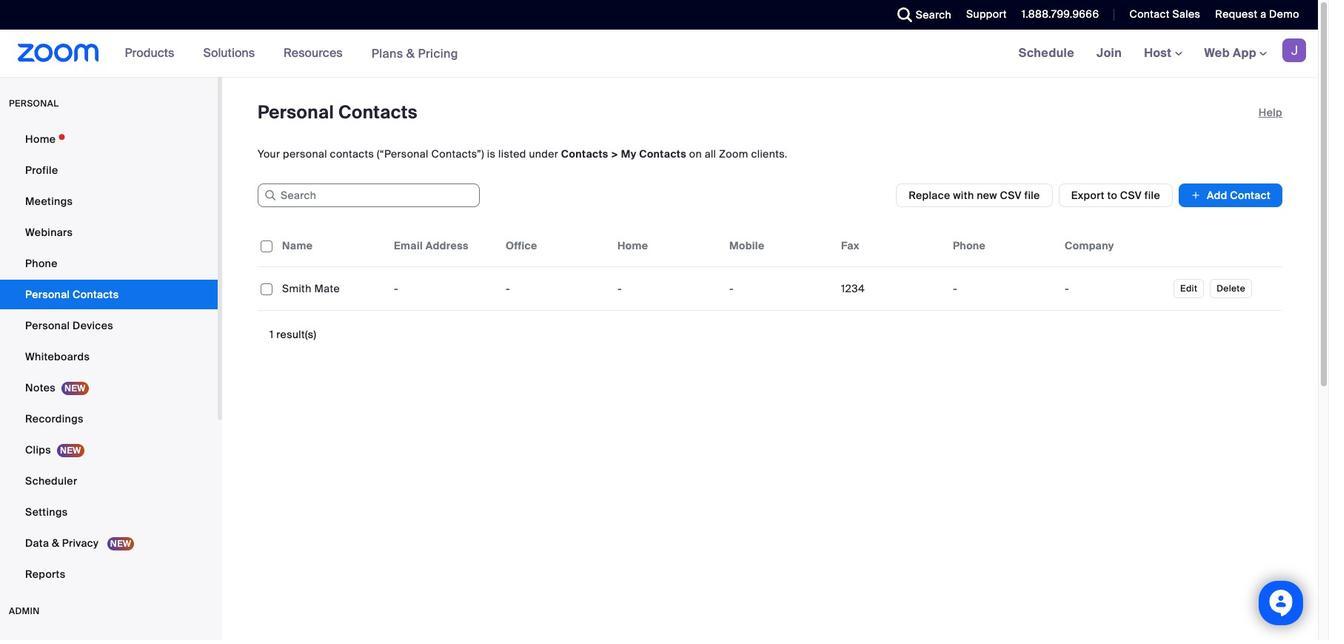Task type: locate. For each thing, give the bounding box(es) containing it.
0 vertical spatial phone
[[953, 239, 986, 253]]

& right data
[[52, 537, 59, 550]]

personal up personal devices
[[25, 288, 70, 301]]

host button
[[1144, 45, 1182, 61]]

help link
[[1259, 101, 1283, 124]]

home
[[25, 133, 56, 146], [618, 239, 648, 253]]

app
[[1233, 45, 1257, 61]]

contacts left >
[[561, 147, 609, 161]]

support link
[[955, 0, 1011, 30], [967, 7, 1007, 21]]

fax
[[841, 239, 860, 253]]

phone inside application
[[953, 239, 986, 253]]

profile picture image
[[1283, 39, 1307, 62]]

phone
[[953, 239, 986, 253], [25, 257, 58, 270]]

& inside product information navigation
[[406, 46, 415, 61]]

on
[[689, 147, 702, 161]]

1 vertical spatial personal
[[25, 288, 70, 301]]

web
[[1205, 45, 1230, 61]]

1 horizontal spatial contact
[[1230, 189, 1271, 202]]

1 vertical spatial contact
[[1230, 189, 1271, 202]]

request
[[1216, 7, 1258, 21]]

2 vertical spatial personal
[[25, 319, 70, 333]]

meetings
[[25, 195, 73, 208]]

1 horizontal spatial csv
[[1121, 189, 1142, 202]]

clips link
[[0, 436, 218, 465]]

& inside the personal menu menu
[[52, 537, 59, 550]]

listed
[[498, 147, 526, 161]]

whiteboards
[[25, 350, 90, 364]]

0 horizontal spatial file
[[1025, 189, 1040, 202]]

0 horizontal spatial home
[[25, 133, 56, 146]]

meetings navigation
[[1008, 30, 1318, 78]]

search button
[[886, 0, 955, 30]]

0 horizontal spatial phone
[[25, 257, 58, 270]]

application
[[258, 225, 1294, 322]]

all
[[705, 147, 716, 161]]

personal devices
[[25, 319, 113, 333]]

settings
[[25, 506, 68, 519]]

banner
[[0, 30, 1318, 78]]

& for pricing
[[406, 46, 415, 61]]

1 horizontal spatial file
[[1145, 189, 1161, 202]]

0 vertical spatial home
[[25, 133, 56, 146]]

file right to
[[1145, 189, 1161, 202]]

personal contacts
[[258, 101, 418, 124], [25, 288, 119, 301]]

is
[[487, 147, 496, 161]]

result(s)
[[276, 328, 317, 341]]

products
[[125, 45, 174, 61]]

& right plans
[[406, 46, 415, 61]]

("personal
[[377, 147, 429, 161]]

help
[[1259, 106, 1283, 119]]

mate
[[314, 282, 340, 296]]

1 horizontal spatial home
[[618, 239, 648, 253]]

notes
[[25, 381, 56, 395]]

1 vertical spatial personal contacts
[[25, 288, 119, 301]]

personal
[[283, 147, 327, 161]]

contact sales link
[[1119, 0, 1205, 30], [1130, 7, 1201, 21]]

1 horizontal spatial &
[[406, 46, 415, 61]]

join
[[1097, 45, 1122, 61]]

personal
[[258, 101, 334, 124], [25, 288, 70, 301], [25, 319, 70, 333]]

csv right to
[[1121, 189, 1142, 202]]

contact
[[1130, 7, 1170, 21], [1230, 189, 1271, 202]]

phone down replace with new csv file button
[[953, 239, 986, 253]]

data & privacy link
[[0, 529, 218, 558]]

search
[[916, 8, 952, 21]]

personal inside personal contacts link
[[25, 288, 70, 301]]

schedule
[[1019, 45, 1075, 61]]

file
[[1025, 189, 1040, 202], [1145, 189, 1161, 202]]

1234
[[841, 282, 865, 296]]

company
[[1065, 239, 1115, 253]]

personal contacts inside personal contacts link
[[25, 288, 119, 301]]

3 - from the left
[[618, 282, 622, 296]]

personal up whiteboards
[[25, 319, 70, 333]]

web app
[[1205, 45, 1257, 61]]

personal menu menu
[[0, 124, 218, 591]]

file right the "new"
[[1025, 189, 1040, 202]]

replace with new csv file button
[[896, 184, 1053, 207]]

& for privacy
[[52, 537, 59, 550]]

1 horizontal spatial phone
[[953, 239, 986, 253]]

resources button
[[284, 30, 349, 77]]

add image
[[1191, 188, 1201, 203]]

delete
[[1217, 283, 1246, 295]]

contact right add
[[1230, 189, 1271, 202]]

1 vertical spatial &
[[52, 537, 59, 550]]

-
[[394, 282, 399, 296], [506, 282, 510, 296], [618, 282, 622, 296], [730, 282, 734, 296], [953, 282, 958, 296], [1065, 282, 1070, 296]]

request a demo link
[[1205, 0, 1318, 30], [1216, 7, 1300, 21]]

1 csv from the left
[[1000, 189, 1022, 202]]

0 horizontal spatial &
[[52, 537, 59, 550]]

0 vertical spatial contact
[[1130, 7, 1170, 21]]

contact left sales
[[1130, 7, 1170, 21]]

reports link
[[0, 560, 218, 590]]

1 vertical spatial home
[[618, 239, 648, 253]]

personal contacts up "contacts"
[[258, 101, 418, 124]]

privacy
[[62, 537, 99, 550]]

1 vertical spatial phone
[[25, 257, 58, 270]]

1.888.799.9666
[[1022, 7, 1099, 21]]

email address
[[394, 239, 469, 253]]

csv
[[1000, 189, 1022, 202], [1121, 189, 1142, 202]]

1 - from the left
[[394, 282, 399, 296]]

personal contacts up personal devices
[[25, 288, 119, 301]]

mobile
[[730, 239, 765, 253]]

&
[[406, 46, 415, 61], [52, 537, 59, 550]]

2 csv from the left
[[1121, 189, 1142, 202]]

personal for personal devices link on the left
[[25, 319, 70, 333]]

products button
[[125, 30, 181, 77]]

1
[[270, 328, 274, 341]]

zoom
[[719, 147, 749, 161]]

0 horizontal spatial personal contacts
[[25, 288, 119, 301]]

0 vertical spatial &
[[406, 46, 415, 61]]

a
[[1261, 7, 1267, 21]]

support
[[967, 7, 1007, 21]]

demo
[[1270, 7, 1300, 21]]

0 horizontal spatial csv
[[1000, 189, 1022, 202]]

contacts
[[338, 101, 418, 124], [561, 147, 609, 161], [639, 147, 687, 161], [73, 288, 119, 301]]

request a demo
[[1216, 7, 1300, 21]]

personal up personal
[[258, 101, 334, 124]]

1 result(s)
[[270, 328, 317, 341]]

csv right the "new"
[[1000, 189, 1022, 202]]

contacts left on
[[639, 147, 687, 161]]

smith mate
[[282, 282, 340, 296]]

replace
[[909, 189, 951, 202]]

phone down webinars
[[25, 257, 58, 270]]

1 horizontal spatial personal contacts
[[258, 101, 418, 124]]

Search Contacts Input text field
[[258, 184, 480, 207]]

office
[[506, 239, 537, 253]]

personal
[[9, 98, 59, 110]]

personal inside personal devices link
[[25, 319, 70, 333]]

0 vertical spatial personal contacts
[[258, 101, 418, 124]]

contacts up devices
[[73, 288, 119, 301]]



Task type: vqa. For each thing, say whether or not it's contained in the screenshot.
Products "dropdown button"
yes



Task type: describe. For each thing, give the bounding box(es) containing it.
personal contacts link
[[0, 280, 218, 310]]

host
[[1144, 45, 1175, 61]]

contact sales
[[1130, 7, 1201, 21]]

5 - from the left
[[953, 282, 958, 296]]

reports
[[25, 568, 65, 581]]

solutions button
[[203, 30, 262, 77]]

add contact button
[[1179, 184, 1283, 207]]

sales
[[1173, 7, 1201, 21]]

new
[[977, 189, 998, 202]]

my
[[621, 147, 637, 161]]

your
[[258, 147, 280, 161]]

clients.
[[751, 147, 788, 161]]

plans & pricing
[[372, 46, 458, 61]]

application containing name
[[258, 225, 1294, 322]]

export
[[1071, 189, 1105, 202]]

smith
[[282, 282, 312, 296]]

profile
[[25, 164, 58, 177]]

banner containing products
[[0, 30, 1318, 78]]

delete button
[[1210, 279, 1252, 298]]

>
[[611, 147, 619, 161]]

webinars
[[25, 226, 73, 239]]

contact inside button
[[1230, 189, 1271, 202]]

zoom logo image
[[18, 44, 99, 62]]

contacts inside the personal menu menu
[[73, 288, 119, 301]]

2 - from the left
[[506, 282, 510, 296]]

plans
[[372, 46, 403, 61]]

recordings
[[25, 413, 84, 426]]

4 - from the left
[[730, 282, 734, 296]]

add contact
[[1207, 189, 1271, 202]]

with
[[953, 189, 974, 202]]

email
[[394, 239, 423, 253]]

export to csv file
[[1071, 189, 1161, 202]]

address
[[426, 239, 469, 253]]

pricing
[[418, 46, 458, 61]]

scheduler
[[25, 475, 77, 488]]

schedule link
[[1008, 30, 1086, 77]]

personal devices link
[[0, 311, 218, 341]]

clips
[[25, 444, 51, 457]]

edit button
[[1174, 279, 1204, 298]]

0 horizontal spatial contact
[[1130, 7, 1170, 21]]

phone inside the personal menu menu
[[25, 257, 58, 270]]

webinars link
[[0, 218, 218, 247]]

your personal contacts  ("personal contacts") is listed under contacts > my contacts on all zoom clients.
[[258, 147, 788, 161]]

scheduler link
[[0, 467, 218, 496]]

under
[[529, 147, 559, 161]]

devices
[[73, 319, 113, 333]]

admin
[[9, 606, 40, 618]]

phone link
[[0, 249, 218, 278]]

notes link
[[0, 373, 218, 403]]

product information navigation
[[114, 30, 470, 78]]

contacts
[[330, 147, 374, 161]]

data & privacy
[[25, 537, 101, 550]]

web app button
[[1205, 45, 1267, 61]]

contacts up the ("personal
[[338, 101, 418, 124]]

solutions
[[203, 45, 255, 61]]

profile link
[[0, 156, 218, 185]]

home link
[[0, 124, 218, 154]]

whiteboards link
[[0, 342, 218, 372]]

add
[[1207, 189, 1228, 202]]

join link
[[1086, 30, 1133, 77]]

name
[[282, 239, 313, 253]]

data
[[25, 537, 49, 550]]

1 file from the left
[[1025, 189, 1040, 202]]

2 file from the left
[[1145, 189, 1161, 202]]

to
[[1108, 189, 1118, 202]]

personal for personal contacts link
[[25, 288, 70, 301]]

recordings link
[[0, 404, 218, 434]]

export to csv file button
[[1059, 184, 1173, 207]]

contacts")
[[431, 147, 484, 161]]

replace with new csv file
[[909, 189, 1040, 202]]

resources
[[284, 45, 343, 61]]

home inside application
[[618, 239, 648, 253]]

6 - from the left
[[1065, 282, 1070, 296]]

meetings link
[[0, 187, 218, 216]]

edit
[[1181, 283, 1198, 295]]

home inside the personal menu menu
[[25, 133, 56, 146]]

settings link
[[0, 498, 218, 527]]

0 vertical spatial personal
[[258, 101, 334, 124]]



